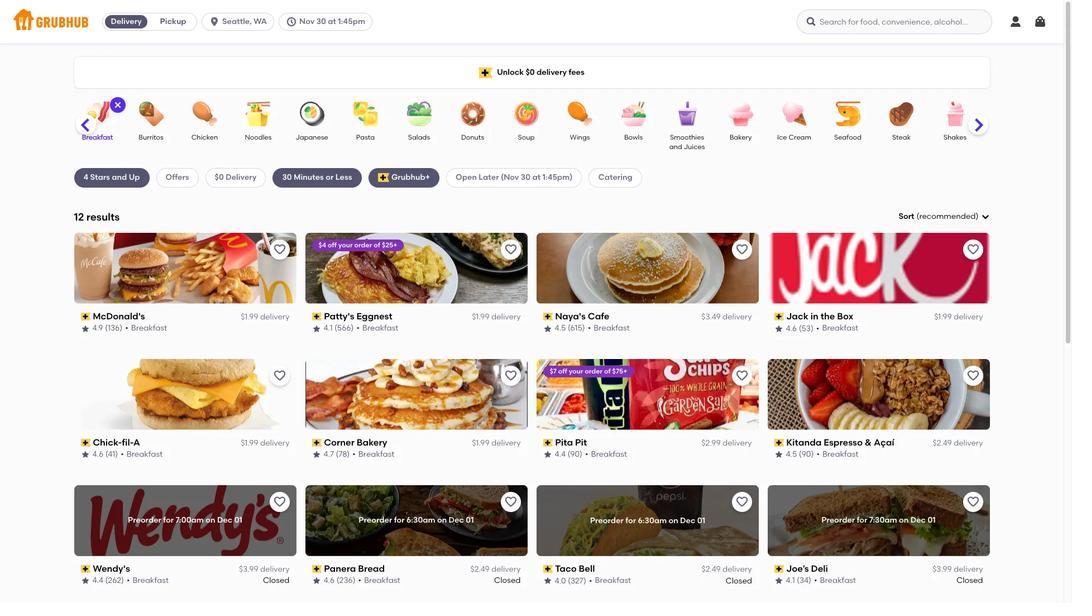 Task type: describe. For each thing, give the bounding box(es) containing it.
subscription pass image for panera bread
[[312, 565, 322, 573]]

open later (nov 30 at 1:45pm)
[[456, 173, 573, 182]]

breakfast for 4.1 (566)
[[363, 324, 399, 333]]

wendy's
[[93, 563, 130, 574]]

4.5 (90)
[[786, 450, 814, 459]]

• breakfast for 4.6 (41)
[[121, 450, 163, 459]]

delivery for chick-fil-a
[[260, 438, 290, 448]]

• breakfast for 4.0 (327)
[[589, 576, 631, 585]]

and inside the smoothies and juices
[[670, 143, 682, 151]]

of for patty's eggnest
[[374, 241, 380, 249]]

save this restaurant button for panera bread
[[501, 492, 521, 512]]

delivery for joe's deli
[[954, 565, 983, 574]]

$75+
[[613, 367, 628, 375]]

ice cream
[[778, 134, 812, 141]]

• breakfast for 4.7 (78)
[[353, 450, 395, 459]]

(566)
[[335, 324, 354, 333]]

0 horizontal spatial 30
[[282, 173, 292, 182]]

preorder for 7:30am on dec 01
[[822, 516, 936, 525]]

star icon image for 4.1 (34)
[[774, 577, 783, 586]]

star icon image for 4.6 (53)
[[774, 324, 783, 333]]

4.5 for kitanda espresso & açaí
[[786, 450, 797, 459]]

4.4 for 4.4 (262)
[[92, 576, 103, 585]]

$2.49 for taco bell
[[702, 565, 721, 574]]

• for 4.1 (34)
[[814, 576, 818, 585]]

wings image
[[561, 102, 600, 126]]

7:30am
[[870, 516, 898, 525]]

subscription pass image for pita pit
[[543, 439, 553, 447]]

preorder for 7:00am on dec 01
[[128, 516, 242, 525]]

$1.99 delivery for mcdonald's
[[241, 312, 290, 322]]

delivery for mcdonald's
[[260, 312, 290, 322]]

• for 4.1 (566)
[[357, 324, 360, 333]]

pickup button
[[150, 13, 197, 31]]

naya's cafe
[[555, 311, 610, 322]]

preorder for 6:30am on dec 01 for taco bell
[[590, 516, 705, 525]]

steak
[[893, 134, 911, 141]]

breakfast for 4.1 (34)
[[820, 576, 856, 585]]

2 horizontal spatial 30
[[521, 173, 531, 182]]

$3.99 delivery for joe's deli
[[933, 565, 983, 574]]

$1.99 delivery for corner bakery
[[472, 438, 521, 448]]

unlock
[[497, 68, 524, 77]]

1 01 from the left
[[234, 516, 242, 525]]

unlock $0 delivery fees
[[497, 68, 585, 77]]

delivery for naya's cafe
[[723, 312, 752, 322]]

2 vertical spatial 4.6
[[324, 576, 335, 585]]

burritos
[[139, 134, 163, 141]]

corner bakery logo image
[[305, 359, 528, 430]]

a
[[133, 437, 140, 448]]

eggnest
[[357, 311, 393, 322]]

4.6 for chick-fil-a
[[92, 450, 103, 459]]

for for joe's deli
[[857, 516, 868, 525]]

$3.99 delivery for wendy's
[[239, 565, 290, 574]]

save this restaurant image for joe's deli
[[967, 495, 980, 509]]

kitanda espresso & açaí logo image
[[768, 359, 990, 430]]

30 minutes or less
[[282, 173, 352, 182]]

(
[[917, 212, 920, 221]]

chick-
[[93, 437, 122, 448]]

patty's eggnest
[[324, 311, 393, 322]]

steak image
[[882, 102, 921, 126]]

subscription pass image for corner bakery
[[312, 439, 322, 447]]

$7 off your order of $75+
[[550, 367, 628, 375]]

closed for joe's
[[957, 576, 983, 585]]

box
[[837, 311, 854, 322]]

$3.49 delivery
[[702, 312, 752, 322]]

save this restaurant button for mcdonald's
[[270, 240, 290, 260]]

patty's
[[324, 311, 355, 322]]

wa
[[254, 17, 267, 26]]

$3.99 for wendy's
[[239, 565, 258, 574]]

jack in the box
[[787, 311, 854, 322]]

01 for taco
[[697, 516, 705, 525]]

nov 30 at 1:45pm
[[299, 17, 365, 26]]

(53)
[[799, 324, 814, 333]]

results
[[86, 210, 120, 223]]

save this restaurant button for taco bell
[[732, 492, 752, 512]]

kitanda
[[787, 437, 822, 448]]

subscription pass image for patty's eggnest
[[312, 313, 322, 321]]

save this restaurant button for chick-fil-a
[[270, 366, 290, 386]]

taco
[[555, 563, 577, 574]]

patty's eggnest logo image
[[305, 233, 528, 304]]

delivery for kitanda espresso & açaí
[[954, 438, 983, 448]]

grubhub+
[[392, 173, 430, 182]]

• breakfast for 4.9 (136)
[[125, 324, 167, 333]]

• for 4.7 (78)
[[353, 450, 356, 459]]

closed for panera
[[494, 576, 521, 585]]

at inside button
[[328, 17, 336, 26]]

bakery image
[[721, 102, 761, 126]]

$4 off your order of $25+
[[319, 241, 397, 249]]

svg image inside field
[[981, 212, 990, 221]]

1 dec from the left
[[217, 516, 233, 525]]

for for panera bread
[[394, 516, 405, 525]]

7:00am
[[176, 516, 204, 525]]

12
[[74, 210, 84, 223]]

fees
[[569, 68, 585, 77]]

bowls image
[[614, 102, 653, 126]]

breakfast for 4.4 (90)
[[591, 450, 627, 459]]

1 vertical spatial svg image
[[113, 101, 122, 109]]

cafe
[[588, 311, 610, 322]]

(nov
[[501, 173, 519, 182]]

delivery inside delivery button
[[111, 17, 142, 26]]

4.0
[[555, 576, 566, 585]]

seattle,
[[222, 17, 252, 26]]

&
[[865, 437, 872, 448]]

mcdonald's logo image
[[74, 233, 296, 304]]

preorder for joe's deli
[[822, 516, 855, 525]]

breakfast image
[[78, 102, 117, 126]]

save this restaurant image for in
[[967, 243, 980, 256]]

$0 delivery
[[215, 173, 257, 182]]

pasta
[[356, 134, 375, 141]]

star icon image for 4.4 (90)
[[543, 450, 552, 459]]

star icon image for 4.9 (136)
[[81, 324, 90, 333]]

subscription pass image for jack in the box
[[774, 313, 784, 321]]

subscription pass image for chick-fil-a
[[81, 439, 91, 447]]

naya's
[[555, 311, 586, 322]]

4.9 (136)
[[92, 324, 122, 333]]

order for eggnest
[[354, 241, 372, 249]]

joe's
[[787, 563, 809, 574]]

dec for panera
[[449, 516, 464, 525]]

star icon image for 4.7 (78)
[[312, 450, 321, 459]]

pita pit
[[555, 437, 587, 448]]

0 horizontal spatial bakery
[[357, 437, 387, 448]]

breakfast for 4.5 (615)
[[594, 324, 630, 333]]

star icon image for 4.6 (41)
[[81, 450, 90, 459]]

$2.49 delivery for panera bread
[[471, 565, 521, 574]]

svg image inside seattle, wa button
[[209, 16, 220, 27]]

save this restaurant button for joe's deli
[[963, 492, 983, 512]]

$2.49 delivery for taco bell
[[702, 565, 752, 574]]

breakfast for 4.6 (41)
[[127, 450, 163, 459]]

star icon image for 4.5 (615)
[[543, 324, 552, 333]]

dec for joe's
[[911, 516, 926, 525]]

$2.99
[[702, 438, 721, 448]]

smoothies
[[670, 134, 704, 141]]

cream
[[789, 134, 812, 141]]

offers
[[166, 173, 189, 182]]

none field containing sort
[[899, 211, 990, 223]]

(136)
[[105, 324, 122, 333]]

fil-
[[122, 437, 133, 448]]

0 horizontal spatial $0
[[215, 173, 224, 182]]

(78)
[[336, 450, 350, 459]]

jack in the box logo image
[[768, 233, 990, 304]]

1:45pm
[[338, 17, 365, 26]]

subscription pass image for joe's deli
[[774, 565, 784, 573]]

seattle, wa
[[222, 17, 267, 26]]

delivery for patty's eggnest
[[492, 312, 521, 322]]

4.6 (236)
[[324, 576, 356, 585]]

bell
[[579, 563, 595, 574]]

(615)
[[568, 324, 585, 333]]

corner bakery
[[324, 437, 387, 448]]

off for patty's
[[328, 241, 337, 249]]

chicken
[[191, 134, 218, 141]]

breakfast for 4.7 (78)
[[359, 450, 395, 459]]

espresso
[[824, 437, 863, 448]]

pita pit logo image
[[537, 359, 759, 430]]

4.1 for 4.1 (34)
[[786, 576, 795, 585]]

subscription pass image for taco bell
[[543, 565, 553, 573]]

smoothies and juices
[[670, 134, 705, 151]]

chick-fil-a
[[93, 437, 140, 448]]

catering
[[599, 173, 633, 182]]

subscription pass image for mcdonald's
[[81, 313, 91, 321]]

dec for taco
[[680, 516, 695, 525]]

burritos image
[[132, 102, 171, 126]]

6:30am for panera bread
[[407, 516, 436, 525]]



Task type: locate. For each thing, give the bounding box(es) containing it.
0 horizontal spatial $3.99 delivery
[[239, 565, 290, 574]]

0 horizontal spatial at
[[328, 17, 336, 26]]

$1.99
[[241, 312, 258, 322], [472, 312, 490, 322], [935, 312, 952, 322], [241, 438, 258, 448], [472, 438, 490, 448]]

3 dec from the left
[[680, 516, 695, 525]]

preorder for taco bell
[[590, 516, 624, 525]]

1 vertical spatial delivery
[[226, 173, 257, 182]]

smoothies and juices image
[[668, 102, 707, 126]]

1 horizontal spatial $0
[[526, 68, 535, 77]]

preorder left 7:30am
[[822, 516, 855, 525]]

• breakfast right (262) on the bottom
[[127, 576, 169, 585]]

star icon image for 4.6 (236)
[[312, 577, 321, 586]]

open
[[456, 173, 477, 182]]

save this restaurant button for kitanda espresso & açaí
[[963, 366, 983, 386]]

1 vertical spatial your
[[569, 367, 583, 375]]

breakfast for 4.9 (136)
[[131, 324, 167, 333]]

0 vertical spatial delivery
[[111, 17, 142, 26]]

breakfast for 4.4 (262)
[[133, 576, 169, 585]]

taco bell
[[555, 563, 595, 574]]

subscription pass image for naya's cafe
[[543, 313, 553, 321]]

soup image
[[507, 102, 546, 126]]

off right $4
[[328, 241, 337, 249]]

4 01 from the left
[[928, 516, 936, 525]]

1 vertical spatial 4.1
[[786, 576, 795, 585]]

0 horizontal spatial 4.1
[[324, 324, 333, 333]]

0 horizontal spatial 4.4
[[92, 576, 103, 585]]

the
[[821, 311, 835, 322]]

2 vertical spatial svg image
[[981, 212, 990, 221]]

1 horizontal spatial $3.99
[[933, 565, 952, 574]]

star icon image for 4.0 (327)
[[543, 577, 552, 586]]

0 horizontal spatial 6:30am
[[407, 516, 436, 525]]

0 vertical spatial off
[[328, 241, 337, 249]]

0 vertical spatial svg image
[[286, 16, 297, 27]]

0 horizontal spatial off
[[328, 241, 337, 249]]

subscription pass image left pita
[[543, 439, 553, 447]]

3 preorder from the left
[[590, 516, 624, 525]]

preorder up bell
[[590, 516, 624, 525]]

• breakfast down box
[[817, 324, 859, 333]]

star icon image for 4.1 (566)
[[312, 324, 321, 333]]

seattle, wa button
[[202, 13, 279, 31]]

1 vertical spatial grubhub plus flag logo image
[[378, 173, 389, 182]]

delivery for corner bakery
[[492, 438, 521, 448]]

on for joe's deli
[[899, 516, 909, 525]]

1 vertical spatial 4.6
[[92, 450, 103, 459]]

1 horizontal spatial of
[[604, 367, 611, 375]]

4.6 down jack
[[786, 324, 797, 333]]

1 horizontal spatial your
[[569, 367, 583, 375]]

0 horizontal spatial svg image
[[113, 101, 122, 109]]

2 horizontal spatial svg image
[[981, 212, 990, 221]]

corner
[[324, 437, 355, 448]]

2 horizontal spatial $2.49
[[933, 438, 952, 448]]

nov
[[299, 17, 315, 26]]

• breakfast down bread
[[358, 576, 400, 585]]

breakfast down kitanda espresso & açaí
[[823, 450, 859, 459]]

3 01 from the left
[[697, 516, 705, 525]]

breakfast down box
[[822, 324, 859, 333]]

4 for from the left
[[857, 516, 868, 525]]

30 right nov
[[317, 17, 326, 26]]

your for patty's
[[338, 241, 353, 249]]

• breakfast down cafe
[[588, 324, 630, 333]]

1 horizontal spatial 4.4
[[555, 450, 566, 459]]

$3.99 delivery
[[239, 565, 290, 574], [933, 565, 983, 574]]

your right $4
[[338, 241, 353, 249]]

mcdonald's
[[93, 311, 145, 322]]

1 vertical spatial and
[[112, 173, 127, 182]]

subscription pass image left jack
[[774, 313, 784, 321]]

• right (53)
[[817, 324, 820, 333]]

2 $3.99 from the left
[[933, 565, 952, 574]]

off right $7
[[559, 367, 567, 375]]

• breakfast for 4.6 (53)
[[817, 324, 859, 333]]

in
[[811, 311, 819, 322]]

1 horizontal spatial svg image
[[286, 16, 297, 27]]

4.4 left (262) on the bottom
[[92, 576, 103, 585]]

• down patty's eggnest
[[357, 324, 360, 333]]

of left $25+ at the top of page
[[374, 241, 380, 249]]

sort
[[899, 212, 915, 221]]

1 horizontal spatial (90)
[[799, 450, 814, 459]]

• breakfast for 4.4 (90)
[[585, 450, 627, 459]]

1 horizontal spatial order
[[585, 367, 603, 375]]

for for taco bell
[[625, 516, 636, 525]]

• for 4.6 (53)
[[817, 324, 820, 333]]

1 horizontal spatial 4.5
[[786, 450, 797, 459]]

1 vertical spatial bakery
[[357, 437, 387, 448]]

4.7 (78)
[[324, 450, 350, 459]]

delivery button
[[103, 13, 150, 31]]

1 horizontal spatial and
[[670, 143, 682, 151]]

Search for food, convenience, alcohol... search field
[[797, 9, 993, 34]]

breakfast for 4.5 (90)
[[823, 450, 859, 459]]

• breakfast down deli
[[814, 576, 856, 585]]

• right (136)
[[125, 324, 128, 333]]

grubhub plus flag logo image left grubhub+
[[378, 173, 389, 182]]

$2.99 delivery
[[702, 438, 752, 448]]

3 for from the left
[[625, 516, 636, 525]]

1 vertical spatial 4.4
[[92, 576, 103, 585]]

4.5 down naya's
[[555, 324, 566, 333]]

svg image left burritos image
[[113, 101, 122, 109]]

save this restaurant button
[[270, 240, 290, 260], [501, 240, 521, 260], [732, 240, 752, 260], [963, 240, 983, 260], [270, 366, 290, 386], [501, 366, 521, 386], [732, 366, 752, 386], [963, 366, 983, 386], [270, 492, 290, 512], [501, 492, 521, 512], [732, 492, 752, 512], [963, 492, 983, 512]]

grubhub plus flag logo image
[[479, 67, 493, 78], [378, 173, 389, 182]]

on for panera bread
[[437, 516, 447, 525]]

star icon image left "4.0"
[[543, 577, 552, 586]]

$1.99 for chick-fil-a
[[241, 438, 258, 448]]

subscription pass image left the joe's
[[774, 565, 784, 573]]

preorder for panera bread
[[359, 516, 392, 525]]

4.1 left (566)
[[324, 324, 333, 333]]

subscription pass image left mcdonald's
[[81, 313, 91, 321]]

• right (78)
[[353, 450, 356, 459]]

• right (34)
[[814, 576, 818, 585]]

closed for taco
[[726, 576, 752, 585]]

$7
[[550, 367, 557, 375]]

save this restaurant image for chick-fil-a
[[273, 369, 286, 382]]

sort ( recommended )
[[899, 212, 979, 221]]

1 closed from the left
[[263, 576, 290, 585]]

1 vertical spatial $0
[[215, 173, 224, 182]]

deli
[[811, 563, 828, 574]]

$1.99 delivery for patty's eggnest
[[472, 312, 521, 322]]

save this restaurant image
[[273, 243, 286, 256], [273, 369, 286, 382], [504, 369, 518, 382], [735, 369, 749, 382], [504, 495, 518, 509], [735, 495, 749, 509], [967, 495, 980, 509]]

0 horizontal spatial grubhub plus flag logo image
[[378, 173, 389, 182]]

30 right "(nov" at the top of the page
[[521, 173, 531, 182]]

0 vertical spatial grubhub plus flag logo image
[[479, 67, 493, 78]]

• breakfast down pit
[[585, 450, 627, 459]]

pasta image
[[346, 102, 385, 126]]

(90) for pita
[[568, 450, 583, 459]]

breakfast down cafe
[[594, 324, 630, 333]]

0 vertical spatial order
[[354, 241, 372, 249]]

svg image inside nov 30 at 1:45pm button
[[286, 16, 297, 27]]

0 horizontal spatial delivery
[[111, 17, 142, 26]]

1 horizontal spatial 6:30am
[[638, 516, 667, 525]]

ice cream image
[[775, 102, 814, 126]]

1 horizontal spatial 30
[[317, 17, 326, 26]]

star icon image left 4.9
[[81, 324, 90, 333]]

preorder for 6:30am on dec 01
[[359, 516, 474, 525], [590, 516, 705, 525]]

subscription pass image for kitanda espresso & açaí
[[774, 439, 784, 447]]

0 horizontal spatial 4.5
[[555, 324, 566, 333]]

$0 right the offers
[[215, 173, 224, 182]]

for for wendy's
[[163, 516, 174, 525]]

2 6:30am from the left
[[638, 516, 667, 525]]

subscription pass image for wendy's
[[81, 565, 91, 573]]

• right (262) on the bottom
[[127, 576, 130, 585]]

4.6 for jack in the box
[[786, 324, 797, 333]]

• for 4.4 (262)
[[127, 576, 130, 585]]

breakfast down eggnest
[[363, 324, 399, 333]]

your for pita
[[569, 367, 583, 375]]

$1.99 for mcdonald's
[[241, 312, 258, 322]]

• breakfast down bell
[[589, 576, 631, 585]]

breakfast right 4.4 (90)
[[591, 450, 627, 459]]

your right $7
[[569, 367, 583, 375]]

star icon image left 4.1 (34)
[[774, 577, 783, 586]]

subscription pass image left naya's
[[543, 313, 553, 321]]

shakes
[[944, 134, 967, 141]]

6:30am for taco bell
[[638, 516, 667, 525]]

breakfast down deli
[[820, 576, 856, 585]]

delivery down noodles
[[226, 173, 257, 182]]

japanese
[[296, 134, 328, 141]]

subscription pass image left taco
[[543, 565, 553, 573]]

save this restaurant image for cafe
[[735, 243, 749, 256]]

(90) down the pita pit
[[568, 450, 583, 459]]

2 for from the left
[[394, 516, 405, 525]]

preorder for wendy's
[[128, 516, 161, 525]]

breakfast for 4.6 (53)
[[822, 324, 859, 333]]

save this restaurant image
[[504, 243, 518, 256], [735, 243, 749, 256], [967, 243, 980, 256], [967, 369, 980, 382], [273, 495, 286, 509]]

1 horizontal spatial off
[[559, 367, 567, 375]]

1 $3.99 delivery from the left
[[239, 565, 290, 574]]

0 vertical spatial 4.6
[[786, 324, 797, 333]]

delivery for wendy's
[[260, 565, 290, 574]]

and down smoothies
[[670, 143, 682, 151]]

4 preorder from the left
[[822, 516, 855, 525]]

3 closed from the left
[[726, 576, 752, 585]]

0 horizontal spatial your
[[338, 241, 353, 249]]

30 inside button
[[317, 17, 326, 26]]

star icon image left 4.6 (41) on the left of the page
[[81, 450, 90, 459]]

breakfast down a
[[127, 450, 163, 459]]

1 vertical spatial 4.5
[[786, 450, 797, 459]]

subscription pass image left wendy's at the left bottom of the page
[[81, 565, 91, 573]]

1 horizontal spatial bakery
[[730, 134, 752, 141]]

4
[[84, 173, 88, 182]]

4.4 (262)
[[92, 576, 124, 585]]

star icon image left 4.6 (236)
[[312, 577, 321, 586]]

preorder up bread
[[359, 516, 392, 525]]

bakery right corner
[[357, 437, 387, 448]]

breakfast right (262) on the bottom
[[133, 576, 169, 585]]

(236)
[[337, 576, 356, 585]]

save this restaurant button for wendy's
[[270, 492, 290, 512]]

2 preorder for 6:30am on dec 01 from the left
[[590, 516, 705, 525]]

(262)
[[105, 576, 124, 585]]

breakfast down 'corner bakery'
[[359, 450, 395, 459]]

01 for joe's
[[928, 516, 936, 525]]

4 stars and up
[[84, 173, 140, 182]]

save this restaurant button for corner bakery
[[501, 366, 521, 386]]

0 vertical spatial 4.5
[[555, 324, 566, 333]]

0 horizontal spatial of
[[374, 241, 380, 249]]

0 horizontal spatial preorder for 6:30am on dec 01
[[359, 516, 474, 525]]

2 horizontal spatial $2.49 delivery
[[933, 438, 983, 448]]

1 (90) from the left
[[568, 450, 583, 459]]

minutes
[[294, 173, 324, 182]]

joe's deli
[[787, 563, 828, 574]]

• right 4.5 (90)
[[817, 450, 820, 459]]

pickup
[[160, 17, 186, 26]]

0 vertical spatial of
[[374, 241, 380, 249]]

main navigation navigation
[[0, 0, 1064, 44]]

4 dec from the left
[[911, 516, 926, 525]]

subscription pass image
[[81, 313, 91, 321], [312, 313, 322, 321], [81, 439, 91, 447], [543, 439, 553, 447], [81, 565, 91, 573], [312, 565, 322, 573], [543, 565, 553, 573], [774, 565, 784, 573]]

breakfast down breakfast image
[[82, 134, 113, 141]]

preorder left 7:00am
[[128, 516, 161, 525]]

2 preorder from the left
[[359, 516, 392, 525]]

star icon image left 4.5 (615)
[[543, 324, 552, 333]]

svg image left nov
[[286, 16, 297, 27]]

delivery left pickup
[[111, 17, 142, 26]]

jack
[[787, 311, 809, 322]]

shakes image
[[936, 102, 975, 126]]

4.5
[[555, 324, 566, 333], [786, 450, 797, 459]]

svg image
[[286, 16, 297, 27], [113, 101, 122, 109], [981, 212, 990, 221]]

• down pit
[[585, 450, 588, 459]]

naya's cafe logo image
[[537, 233, 759, 304]]

0 vertical spatial $0
[[526, 68, 535, 77]]

$2.49 delivery
[[933, 438, 983, 448], [471, 565, 521, 574], [702, 565, 752, 574]]

• right (41)
[[121, 450, 124, 459]]

• breakfast
[[125, 324, 167, 333], [357, 324, 399, 333], [588, 324, 630, 333], [817, 324, 859, 333], [121, 450, 163, 459], [353, 450, 395, 459], [585, 450, 627, 459], [817, 450, 859, 459], [127, 576, 169, 585], [358, 576, 400, 585], [589, 576, 631, 585], [814, 576, 856, 585]]

4.6 left (41)
[[92, 450, 103, 459]]

$1.99 delivery
[[241, 312, 290, 322], [472, 312, 521, 322], [935, 312, 983, 322], [241, 438, 290, 448], [472, 438, 521, 448]]

noodles
[[245, 134, 272, 141]]

• down bell
[[589, 576, 592, 585]]

2 dec from the left
[[449, 516, 464, 525]]

1:45pm)
[[543, 173, 573, 182]]

0 vertical spatial at
[[328, 17, 336, 26]]

2 (90) from the left
[[799, 450, 814, 459]]

breakfast for 4.0 (327)
[[595, 576, 631, 585]]

$1.99 for corner bakery
[[472, 438, 490, 448]]

1 horizontal spatial at
[[533, 173, 541, 182]]

4.4
[[555, 450, 566, 459], [92, 576, 103, 585]]

• breakfast for 4.5 (90)
[[817, 450, 859, 459]]

pit
[[575, 437, 587, 448]]

2 horizontal spatial 4.6
[[786, 324, 797, 333]]

panera
[[324, 563, 356, 574]]

salads
[[408, 134, 430, 141]]

donuts
[[461, 134, 484, 141]]

svg image right )
[[981, 212, 990, 221]]

japanese image
[[292, 102, 332, 126]]

$2.49 for panera bread
[[471, 565, 490, 574]]

subscription pass image left kitanda
[[774, 439, 784, 447]]

•
[[125, 324, 128, 333], [357, 324, 360, 333], [588, 324, 591, 333], [817, 324, 820, 333], [121, 450, 124, 459], [353, 450, 356, 459], [585, 450, 588, 459], [817, 450, 820, 459], [127, 576, 130, 585], [358, 576, 361, 585], [589, 576, 592, 585], [814, 576, 818, 585]]

star icon image
[[81, 324, 90, 333], [312, 324, 321, 333], [543, 324, 552, 333], [774, 324, 783, 333], [81, 450, 90, 459], [312, 450, 321, 459], [543, 450, 552, 459], [774, 450, 783, 459], [81, 577, 90, 586], [312, 577, 321, 586], [543, 577, 552, 586], [774, 577, 783, 586]]

$3.49
[[702, 312, 721, 322]]

1 6:30am from the left
[[407, 516, 436, 525]]

4.4 (90)
[[555, 450, 583, 459]]

delivery
[[537, 68, 567, 77], [260, 312, 290, 322], [492, 312, 521, 322], [723, 312, 752, 322], [954, 312, 983, 322], [260, 438, 290, 448], [492, 438, 521, 448], [723, 438, 752, 448], [954, 438, 983, 448], [260, 565, 290, 574], [492, 565, 521, 574], [723, 565, 752, 574], [954, 565, 983, 574]]

• for 4.4 (90)
[[585, 450, 588, 459]]

$2.49 for kitanda espresso & açaí
[[933, 438, 952, 448]]

4.9
[[92, 324, 103, 333]]

$4
[[319, 241, 326, 249]]

seafood image
[[829, 102, 868, 126]]

açaí
[[874, 437, 895, 448]]

delivery for jack in the box
[[954, 312, 983, 322]]

nov 30 at 1:45pm button
[[279, 13, 377, 31]]

$0 right unlock
[[526, 68, 535, 77]]

delivery for panera bread
[[492, 565, 521, 574]]

1 vertical spatial at
[[533, 173, 541, 182]]

• breakfast for 4.4 (262)
[[127, 576, 169, 585]]

• breakfast down eggnest
[[357, 324, 399, 333]]

1 horizontal spatial $2.49
[[702, 565, 721, 574]]

$1.99 for patty's eggnest
[[472, 312, 490, 322]]

subscription pass image left panera
[[312, 565, 322, 573]]

• right (615)
[[588, 324, 591, 333]]

30 left minutes
[[282, 173, 292, 182]]

preorder
[[128, 516, 161, 525], [359, 516, 392, 525], [590, 516, 624, 525], [822, 516, 855, 525]]

subscription pass image left chick-
[[81, 439, 91, 447]]

order left $25+ at the top of page
[[354, 241, 372, 249]]

1 vertical spatial of
[[604, 367, 611, 375]]

$25+
[[382, 241, 397, 249]]

None field
[[899, 211, 990, 223]]

4.6 down panera
[[324, 576, 335, 585]]

order left $75+
[[585, 367, 603, 375]]

star icon image left 4.7
[[312, 450, 321, 459]]

0 horizontal spatial and
[[112, 173, 127, 182]]

0 horizontal spatial $3.99
[[239, 565, 258, 574]]

• breakfast down kitanda espresso & açaí
[[817, 450, 859, 459]]

star icon image left 4.5 (90)
[[774, 450, 783, 459]]

and left up
[[112, 173, 127, 182]]

1 horizontal spatial 4.6
[[324, 576, 335, 585]]

salads image
[[400, 102, 439, 126]]

1 preorder from the left
[[128, 516, 161, 525]]

30
[[317, 17, 326, 26], [282, 173, 292, 182], [521, 173, 531, 182]]

• down panera bread
[[358, 576, 361, 585]]

4.1 left (34)
[[786, 576, 795, 585]]

1 horizontal spatial 4.1
[[786, 576, 795, 585]]

breakfast down mcdonald's
[[131, 324, 167, 333]]

bowls
[[624, 134, 643, 141]]

0 vertical spatial 4.1
[[324, 324, 333, 333]]

4.4 down pita
[[555, 450, 566, 459]]

0 horizontal spatial (90)
[[568, 450, 583, 459]]

delivery for pita pit
[[723, 438, 752, 448]]

delivery for taco bell
[[723, 565, 752, 574]]

2 $3.99 delivery from the left
[[933, 565, 983, 574]]

$1.99 for jack in the box
[[935, 312, 952, 322]]

• for 4.5 (615)
[[588, 324, 591, 333]]

4.5 down kitanda
[[786, 450, 797, 459]]

on for wendy's
[[206, 516, 215, 525]]

4.6
[[786, 324, 797, 333], [92, 450, 103, 459], [324, 576, 335, 585]]

1 vertical spatial order
[[585, 367, 603, 375]]

save this restaurant image for mcdonald's
[[273, 243, 286, 256]]

2 01 from the left
[[466, 516, 474, 525]]

subscription pass image left 'patty's'
[[312, 313, 322, 321]]

seafood
[[835, 134, 862, 141]]

(90) down kitanda
[[799, 450, 814, 459]]

4.6 (41)
[[92, 450, 118, 459]]

svg image
[[1009, 15, 1023, 28], [1034, 15, 1047, 28], [209, 16, 220, 27], [806, 16, 817, 27]]

1 horizontal spatial delivery
[[226, 173, 257, 182]]

4.1
[[324, 324, 333, 333], [786, 576, 795, 585]]

star icon image left 4.4 (90)
[[543, 450, 552, 459]]

4.7
[[324, 450, 334, 459]]

subscription pass image
[[543, 313, 553, 321], [774, 313, 784, 321], [312, 439, 322, 447], [774, 439, 784, 447]]

pita
[[555, 437, 573, 448]]

less
[[336, 173, 352, 182]]

breakfast down bell
[[595, 576, 631, 585]]

4 closed from the left
[[957, 576, 983, 585]]

1 horizontal spatial grubhub plus flag logo image
[[479, 67, 493, 78]]

$1.99 delivery for jack in the box
[[935, 312, 983, 322]]

star icon image for 4.4 (262)
[[81, 577, 90, 586]]

0 vertical spatial 4.4
[[555, 450, 566, 459]]

bakery down bakery image
[[730, 134, 752, 141]]

0 vertical spatial and
[[670, 143, 682, 151]]

star icon image left 4.4 (262)
[[81, 577, 90, 586]]

• for 4.5 (90)
[[817, 450, 820, 459]]

4.1 (566)
[[324, 324, 354, 333]]

of left $75+
[[604, 367, 611, 375]]

at left 1:45pm)
[[533, 173, 541, 182]]

(34)
[[797, 576, 812, 585]]

0 horizontal spatial $2.49
[[471, 565, 490, 574]]

01
[[234, 516, 242, 525], [466, 516, 474, 525], [697, 516, 705, 525], [928, 516, 936, 525]]

kitanda espresso & açaí
[[787, 437, 895, 448]]

order
[[354, 241, 372, 249], [585, 367, 603, 375]]

1 horizontal spatial $3.99 delivery
[[933, 565, 983, 574]]

• breakfast for 4.1 (34)
[[814, 576, 856, 585]]

off for pita
[[559, 367, 567, 375]]

• breakfast for 4.6 (236)
[[358, 576, 400, 585]]

later
[[479, 173, 499, 182]]

up
[[129, 173, 140, 182]]

and
[[670, 143, 682, 151], [112, 173, 127, 182]]

1 horizontal spatial $2.49 delivery
[[702, 565, 752, 574]]

0 vertical spatial bakery
[[730, 134, 752, 141]]

chicken image
[[185, 102, 224, 126]]

(90)
[[568, 450, 583, 459], [799, 450, 814, 459]]

noodles image
[[239, 102, 278, 126]]

2 on from the left
[[437, 516, 447, 525]]

(327)
[[568, 576, 586, 585]]

4 on from the left
[[899, 516, 909, 525]]

6:30am
[[407, 516, 436, 525], [638, 516, 667, 525]]

0 horizontal spatial order
[[354, 241, 372, 249]]

1 preorder for 6:30am on dec 01 from the left
[[359, 516, 474, 525]]

at
[[328, 17, 336, 26], [533, 173, 541, 182]]

breakfast down bread
[[364, 576, 400, 585]]

0 horizontal spatial 4.6
[[92, 450, 103, 459]]

on for taco bell
[[669, 516, 678, 525]]

ice
[[778, 134, 787, 141]]

2 closed from the left
[[494, 576, 521, 585]]

1 for from the left
[[163, 516, 174, 525]]

3 on from the left
[[669, 516, 678, 525]]

star icon image left '4.6 (53)'
[[774, 324, 783, 333]]

1 $3.99 from the left
[[239, 565, 258, 574]]

• breakfast down 'corner bakery'
[[353, 450, 395, 459]]

• breakfast down mcdonald's
[[125, 324, 167, 333]]

star icon image left the 4.1 (566) at the bottom of the page
[[312, 324, 321, 333]]

1 vertical spatial off
[[559, 367, 567, 375]]

• for 4.6 (41)
[[121, 450, 124, 459]]

donuts image
[[453, 102, 492, 126]]

chick-fil-a logo image
[[74, 359, 296, 430]]

0 horizontal spatial $2.49 delivery
[[471, 565, 521, 574]]

1 horizontal spatial preorder for 6:30am on dec 01
[[590, 516, 705, 525]]

4.5 for naya's cafe
[[555, 324, 566, 333]]

0 vertical spatial your
[[338, 241, 353, 249]]

at left 1:45pm
[[328, 17, 336, 26]]

01 for panera
[[466, 516, 474, 525]]

1 on from the left
[[206, 516, 215, 525]]

• breakfast for 4.5 (615)
[[588, 324, 630, 333]]

wings
[[570, 134, 590, 141]]

$2.49
[[933, 438, 952, 448], [471, 565, 490, 574], [702, 565, 721, 574]]

grubhub plus flag logo image left unlock
[[479, 67, 493, 78]]



Task type: vqa. For each thing, say whether or not it's contained in the screenshot.
Jour
no



